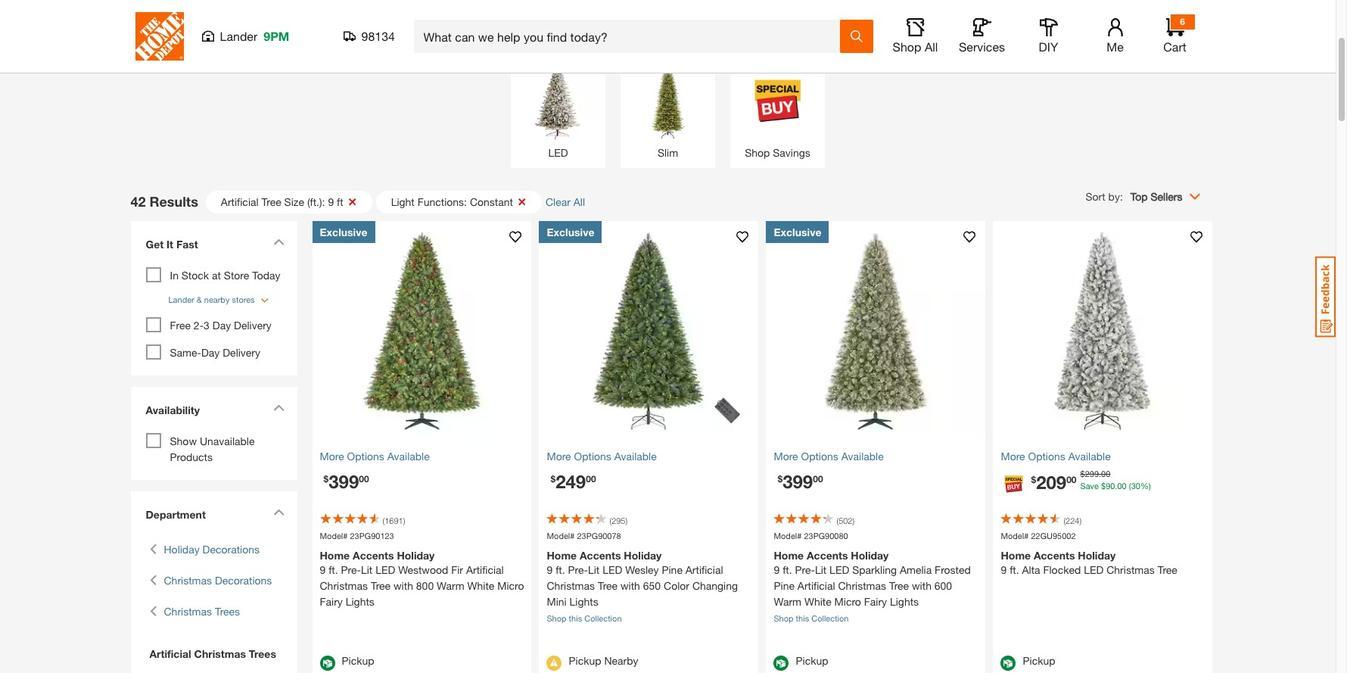 Task type: vqa. For each thing, say whether or not it's contained in the screenshot.
Samsung 4 cu. ft. Top Load Washer with ActiveWave Agitator and Soft Close Lid in White
no



Task type: locate. For each thing, give the bounding box(es) containing it.
1 options from the left
[[347, 449, 384, 462]]

2 horizontal spatial exclusive
[[774, 225, 822, 238]]

wesley
[[626, 563, 659, 576]]

led right 'flocked'
[[1084, 563, 1104, 576]]

christmas decorations link
[[164, 572, 272, 588]]

1 horizontal spatial .
[[1115, 481, 1118, 491]]

( up 23pg90078
[[610, 515, 612, 525]]

9 up mini
[[547, 563, 553, 576]]

3 lights from the left
[[890, 595, 919, 608]]

0 vertical spatial warm
[[437, 579, 465, 592]]

1 caret icon image from the top
[[273, 238, 284, 245]]

pre- down model# 23pg90078
[[568, 563, 588, 576]]

1 horizontal spatial pre-
[[568, 563, 588, 576]]

399 for 23pg90123
[[329, 471, 359, 492]]

pre- for 249
[[568, 563, 588, 576]]

0 horizontal spatial this
[[569, 613, 582, 623]]

0 horizontal spatial exclusive
[[320, 225, 368, 238]]

with inside home accents holiday 9 ft. pre-lit led westwood fir artificial christmas tree with 800 warm white micro fairy lights
[[394, 579, 413, 592]]

more options available link for ( 1691 )
[[320, 448, 524, 464]]

) up sparkling
[[853, 515, 855, 525]]

2 lights from the left
[[570, 595, 599, 608]]

2 399 from the left
[[783, 471, 813, 492]]

decorations up the christmas decorations
[[203, 543, 260, 556]]

artificial inside button
[[221, 195, 259, 208]]

holiday inside home accents holiday 9 ft. pre-lit led wesley pine artificial christmas tree with 650 color changing mini lights shop this collection
[[624, 549, 662, 562]]

2 ) from the left
[[626, 515, 628, 525]]

%)
[[1141, 481, 1151, 491]]

0 vertical spatial trees
[[215, 605, 240, 618]]

0 horizontal spatial pine
[[662, 563, 683, 576]]

1 horizontal spatial this
[[796, 613, 809, 623]]

back caret image
[[150, 572, 156, 588]]

options for ( 224 )
[[1028, 449, 1066, 462]]

1 accents from the left
[[353, 549, 394, 562]]

back caret image down back caret icon
[[150, 603, 156, 619]]

$ 399 00
[[324, 471, 369, 492], [778, 471, 823, 492]]

.
[[1099, 468, 1102, 478], [1115, 481, 1118, 491]]

home up alta
[[1001, 549, 1031, 562]]

artificial up changing
[[686, 563, 723, 576]]

same-
[[170, 346, 201, 359]]

light
[[391, 195, 415, 208]]

christmas inside home accents holiday 9 ft. alta flocked led christmas tree
[[1107, 563, 1155, 576]]

holiday up wesley
[[624, 549, 662, 562]]

9
[[328, 195, 334, 208], [320, 563, 326, 576], [547, 563, 553, 576], [774, 563, 780, 576], [1001, 563, 1007, 576]]

3 available from the left
[[842, 449, 884, 462]]

( 502 )
[[837, 515, 855, 525]]

1 lights from the left
[[346, 595, 375, 608]]

available for ( 224 )
[[1069, 449, 1111, 462]]

1 back caret image from the top
[[150, 541, 156, 557]]

shop this collection link for 399
[[774, 613, 849, 623]]

available for ( 1691 )
[[387, 449, 430, 462]]

1 horizontal spatial pine
[[774, 579, 795, 592]]

clear all button
[[546, 194, 597, 210]]

holiday up 'flocked'
[[1078, 549, 1116, 562]]

available up ( 502 )
[[842, 449, 884, 462]]

1 exclusive from the left
[[320, 225, 368, 238]]

23pg90123
[[350, 530, 394, 540]]

23pg90080
[[804, 530, 848, 540]]

0 horizontal spatial available for pickup image
[[774, 656, 789, 671]]

$ 399 00 up model# 23pg90123
[[324, 471, 369, 492]]

0 vertical spatial micro
[[498, 579, 524, 592]]

3 lit from the left
[[815, 563, 827, 576]]

1 pickup from the left
[[342, 654, 374, 667]]

more options available for ( 295 )
[[547, 449, 657, 462]]

2 vertical spatial caret icon image
[[273, 509, 284, 516]]

9 down model# 23pg90123
[[320, 563, 326, 576]]

2 more options available from the left
[[547, 449, 657, 462]]

9 inside home accents holiday 9 ft. pre-lit led westwood fir artificial christmas tree with 800 warm white micro fairy lights
[[320, 563, 326, 576]]

more options available for ( 1691 )
[[320, 449, 430, 462]]

1 vertical spatial caret icon image
[[273, 404, 284, 411]]

lights
[[346, 595, 375, 608], [570, 595, 599, 608], [890, 595, 919, 608]]

0 horizontal spatial $ 399 00
[[324, 471, 369, 492]]

fairy inside home accents holiday 9 ft. pre-lit led westwood fir artificial christmas tree with 800 warm white micro fairy lights
[[320, 595, 343, 608]]

more options available for ( 224 )
[[1001, 449, 1111, 462]]

lander & nearby stores
[[168, 294, 255, 304]]

3 caret icon image from the top
[[273, 509, 284, 516]]

accents inside home accents holiday 9 ft. pre-lit led wesley pine artificial christmas tree with 650 color changing mini lights shop this collection
[[580, 549, 621, 562]]

1 home from the left
[[320, 549, 350, 562]]

( for model# 23pg90080
[[837, 515, 839, 525]]

) for ( 1691 )
[[403, 515, 405, 525]]

$ 249 00
[[551, 471, 596, 492]]

lit down 23pg90123
[[361, 563, 373, 576]]

1 vertical spatial decorations
[[215, 574, 272, 587]]

home inside home accents holiday 9 ft. pre-lit led westwood fir artificial christmas tree with 800 warm white micro fairy lights
[[320, 549, 350, 562]]

the home depot logo image
[[135, 12, 184, 61]]

pre- down model# 23pg90080
[[795, 563, 815, 576]]

9 left alta
[[1001, 563, 1007, 576]]

ft. inside home accents holiday 9 ft. pre-lit led sparkling amelia frosted pine artificial christmas tree with 600 warm white micro fairy lights shop this collection
[[783, 563, 792, 576]]

christmas inside home accents holiday 9 ft. pre-lit led wesley pine artificial christmas tree with 650 color changing mini lights shop this collection
[[547, 579, 595, 592]]

exclusive for 9 ft. pre-lit led wesley pine artificial christmas tree with 650 color changing mini lights
[[547, 225, 595, 238]]

1 horizontal spatial available for pickup image
[[1001, 656, 1016, 671]]

3 ) from the left
[[853, 515, 855, 525]]

1 vertical spatial white
[[805, 595, 832, 608]]

in
[[170, 268, 179, 281]]

0 horizontal spatial lights
[[346, 595, 375, 608]]

exclusive
[[320, 225, 368, 238], [547, 225, 595, 238], [774, 225, 822, 238]]

1 horizontal spatial micro
[[835, 595, 861, 608]]

with down wesley
[[621, 579, 640, 592]]

artificial christmas trees link
[[146, 646, 282, 662]]

1 vertical spatial all
[[574, 195, 585, 208]]

with down amelia
[[912, 579, 932, 592]]

( left '%)'
[[1129, 481, 1132, 491]]

artificial inside home accents holiday 9 ft. pre-lit led wesley pine artificial christmas tree with 650 color changing mini lights shop this collection
[[686, 563, 723, 576]]

0 horizontal spatial lit
[[361, 563, 373, 576]]

(
[[1129, 481, 1132, 491], [383, 515, 385, 525], [610, 515, 612, 525], [837, 515, 839, 525], [1064, 515, 1066, 525]]

0 vertical spatial back caret image
[[150, 541, 156, 557]]

9 inside home accents holiday 9 ft. pre-lit led sparkling amelia frosted pine artificial christmas tree with 600 warm white micro fairy lights shop this collection
[[774, 563, 780, 576]]

trees down the christmas decorations
[[215, 605, 240, 618]]

2 more options available link from the left
[[547, 448, 751, 464]]

1 more from the left
[[320, 449, 344, 462]]

2 options from the left
[[574, 449, 612, 462]]

1 horizontal spatial $ 399 00
[[778, 471, 823, 492]]

2 more from the left
[[547, 449, 571, 462]]

led inside home accents holiday 9 ft. pre-lit led wesley pine artificial christmas tree with 650 color changing mini lights shop this collection
[[603, 563, 623, 576]]

pre- inside home accents holiday 9 ft. pre-lit led sparkling amelia frosted pine artificial christmas tree with 600 warm white micro fairy lights shop this collection
[[795, 563, 815, 576]]

3 home from the left
[[774, 549, 804, 562]]

9 ft. pre-lit led westwood fir artificial christmas tree with 800 warm white micro fairy lights image
[[312, 221, 532, 440]]

( for model# 23pg90078
[[610, 515, 612, 525]]

pre- inside home accents holiday 9 ft. pre-lit led wesley pine artificial christmas tree with 650 color changing mini lights shop this collection
[[568, 563, 588, 576]]

options up '$ 249 00'
[[574, 449, 612, 462]]

1 ft. from the left
[[329, 563, 338, 576]]

1 fairy from the left
[[320, 595, 343, 608]]

trees
[[215, 605, 240, 618], [249, 647, 276, 660]]

pine down model# 23pg90080
[[774, 579, 795, 592]]

home for home accents holiday 9 ft. pre-lit led westwood fir artificial christmas tree with 800 warm white micro fairy lights
[[320, 549, 350, 562]]

artificial up get it fast link
[[221, 195, 259, 208]]

more for model# 23pg90123
[[320, 449, 344, 462]]

1 available from the left
[[387, 449, 430, 462]]

1 pre- from the left
[[341, 563, 361, 576]]

led up the clear
[[548, 146, 568, 159]]

home down model# 23pg90078
[[547, 549, 577, 562]]

0 horizontal spatial all
[[574, 195, 585, 208]]

2 available from the left
[[615, 449, 657, 462]]

size
[[284, 195, 304, 208]]

1 horizontal spatial trees
[[249, 647, 276, 660]]

trees inside christmas trees link
[[215, 605, 240, 618]]

caret icon image
[[273, 238, 284, 245], [273, 404, 284, 411], [273, 509, 284, 516]]

4 ft. from the left
[[1010, 563, 1019, 576]]

available for pickup image
[[774, 656, 789, 671], [1001, 656, 1016, 671]]

pine inside home accents holiday 9 ft. pre-lit led sparkling amelia frosted pine artificial christmas tree with 600 warm white micro fairy lights shop this collection
[[774, 579, 795, 592]]

1 this from the left
[[569, 613, 582, 623]]

0 horizontal spatial fairy
[[320, 595, 343, 608]]

00 up 90
[[1102, 468, 1111, 478]]

white inside home accents holiday 9 ft. pre-lit led westwood fir artificial christmas tree with 800 warm white micro fairy lights
[[468, 579, 495, 592]]

pine inside home accents holiday 9 ft. pre-lit led wesley pine artificial christmas tree with 650 color changing mini lights shop this collection
[[662, 563, 683, 576]]

home inside home accents holiday 9 ft. alta flocked led christmas tree
[[1001, 549, 1031, 562]]

holiday
[[164, 543, 200, 556], [397, 549, 435, 562], [624, 549, 662, 562], [851, 549, 889, 562], [1078, 549, 1116, 562]]

functions:
[[418, 195, 467, 208]]

2 lit from the left
[[588, 563, 600, 576]]

3 ft. from the left
[[783, 563, 792, 576]]

back caret image
[[150, 541, 156, 557], [150, 603, 156, 619]]

shop savings image
[[738, 61, 818, 140]]

3 more from the left
[[774, 449, 798, 462]]

accents down 23pg90123
[[353, 549, 394, 562]]

2 shop this collection link from the left
[[774, 613, 849, 623]]

3 more options available link from the left
[[774, 448, 978, 464]]

1 collection from the left
[[585, 613, 622, 623]]

2 available for pickup image from the left
[[1001, 656, 1016, 671]]

1 vertical spatial lander
[[168, 294, 194, 304]]

ft. inside home accents holiday 9 ft. alta flocked led christmas tree
[[1010, 563, 1019, 576]]

1 shop this collection link from the left
[[547, 613, 622, 623]]

caret icon image inside "availability" link
[[273, 404, 284, 411]]

more
[[320, 449, 344, 462], [547, 449, 571, 462], [774, 449, 798, 462], [1001, 449, 1026, 462]]

1 vertical spatial warm
[[774, 595, 802, 608]]

( 1691 )
[[383, 515, 405, 525]]

2 fairy from the left
[[864, 595, 887, 608]]

1 horizontal spatial all
[[925, 39, 938, 54]]

0 horizontal spatial trees
[[215, 605, 240, 618]]

home accents holiday 9 ft. pre-lit led wesley pine artificial christmas tree with 650 color changing mini lights shop this collection
[[547, 549, 738, 623]]

shop
[[893, 39, 922, 54], [745, 146, 770, 159], [547, 613, 567, 623], [774, 613, 794, 623]]

accents inside home accents holiday 9 ft. pre-lit led westwood fir artificial christmas tree with 800 warm white micro fairy lights
[[353, 549, 394, 562]]

) up westwood
[[403, 515, 405, 525]]

tree inside home accents holiday 9 ft. pre-lit led sparkling amelia frosted pine artificial christmas tree with 600 warm white micro fairy lights shop this collection
[[889, 579, 909, 592]]

0 vertical spatial caret icon image
[[273, 238, 284, 245]]

led left wesley
[[603, 563, 623, 576]]

1 with from the left
[[394, 579, 413, 592]]

christmas decorations
[[164, 574, 272, 587]]

ft. for home accents holiday 9 ft. pre-lit led westwood fir artificial christmas tree with 800 warm white micro fairy lights
[[329, 563, 338, 576]]

lander left &
[[168, 294, 194, 304]]

3 exclusive from the left
[[774, 225, 822, 238]]

lit
[[361, 563, 373, 576], [588, 563, 600, 576], [815, 563, 827, 576]]

more options available
[[320, 449, 430, 462], [547, 449, 657, 462], [774, 449, 884, 462], [1001, 449, 1111, 462]]

artificial down christmas trees link
[[150, 647, 191, 660]]

1 lit from the left
[[361, 563, 373, 576]]

accents inside home accents holiday 9 ft. alta flocked led christmas tree
[[1034, 549, 1075, 562]]

christmas trees
[[164, 605, 240, 618]]

availability
[[146, 404, 200, 416]]

accents for christmas
[[1034, 549, 1075, 562]]

warm inside home accents holiday 9 ft. pre-lit led westwood fir artificial christmas tree with 800 warm white micro fairy lights
[[437, 579, 465, 592]]

( for model# 23pg90123
[[383, 515, 385, 525]]

department link
[[138, 499, 290, 530]]

home down model# 23pg90123
[[320, 549, 350, 562]]

decorations for holiday decorations
[[203, 543, 260, 556]]

pickup
[[342, 654, 374, 667], [569, 654, 602, 667], [796, 654, 829, 667], [1023, 654, 1056, 667]]

ft. down model# 23pg90080
[[783, 563, 792, 576]]

color
[[664, 579, 690, 592]]

home down model# 23pg90080
[[774, 549, 804, 562]]

( up "22gu95002"
[[1064, 515, 1066, 525]]

0 horizontal spatial pre-
[[341, 563, 361, 576]]

ft. inside home accents holiday 9 ft. pre-lit led westwood fir artificial christmas tree with 800 warm white micro fairy lights
[[329, 563, 338, 576]]

trees inside artificial christmas trees link
[[249, 647, 276, 660]]

more options available for ( 502 )
[[774, 449, 884, 462]]

1 vertical spatial .
[[1115, 481, 1118, 491]]

1 horizontal spatial warm
[[774, 595, 802, 608]]

1 more options available link from the left
[[320, 448, 524, 464]]

holiday up sparkling
[[851, 549, 889, 562]]

4 accents from the left
[[1034, 549, 1075, 562]]

free
[[170, 319, 191, 332]]

2 horizontal spatial with
[[912, 579, 932, 592]]

options up ( 502 )
[[801, 449, 839, 462]]

4 home from the left
[[1001, 549, 1031, 562]]

fairy
[[320, 595, 343, 608], [864, 595, 887, 608]]

this inside home accents holiday 9 ft. pre-lit led sparkling amelia frosted pine artificial christmas tree with 600 warm white micro fairy lights shop this collection
[[796, 613, 809, 623]]

00 up model# 23pg90078
[[586, 473, 596, 484]]

0 horizontal spatial collection
[[585, 613, 622, 623]]

white down model# 23pg90080
[[805, 595, 832, 608]]

more options available link up ( 295 )
[[547, 448, 751, 464]]

3 pre- from the left
[[795, 563, 815, 576]]

&
[[197, 294, 202, 304]]

christmas inside artificial christmas trees link
[[194, 647, 246, 660]]

holiday inside home accents holiday 9 ft. alta flocked led christmas tree
[[1078, 549, 1116, 562]]

2 caret icon image from the top
[[273, 404, 284, 411]]

it
[[167, 237, 173, 250]]

tree inside button
[[262, 195, 281, 208]]

00 inside '$ 249 00'
[[586, 473, 596, 484]]

back caret image for christmas trees
[[150, 603, 156, 619]]

0 vertical spatial pine
[[662, 563, 683, 576]]

lander for lander & nearby stores
[[168, 294, 194, 304]]

show
[[170, 435, 197, 447]]

all right the clear
[[574, 195, 585, 208]]

pre- for 399
[[795, 563, 815, 576]]

2 home from the left
[[547, 549, 577, 562]]

0 vertical spatial decorations
[[203, 543, 260, 556]]

led inside home accents holiday 9 ft. pre-lit led sparkling amelia frosted pine artificial christmas tree with 600 warm white micro fairy lights shop this collection
[[830, 563, 850, 576]]

model# for model# 23pg90080
[[774, 530, 802, 540]]

3 with from the left
[[912, 579, 932, 592]]

lander left "9pm"
[[220, 29, 258, 43]]

4 ) from the left
[[1080, 515, 1082, 525]]

ft. for home accents holiday 9 ft. alta flocked led christmas tree
[[1010, 563, 1019, 576]]

0 vertical spatial delivery
[[234, 319, 272, 332]]

0 horizontal spatial shop this collection link
[[547, 613, 622, 623]]

model# left 23pg90123
[[320, 530, 348, 540]]

3 pickup from the left
[[796, 654, 829, 667]]

light functions: constant
[[391, 195, 513, 208]]

options for ( 295 )
[[574, 449, 612, 462]]

1 ) from the left
[[403, 515, 405, 525]]

4 pickup from the left
[[1023, 654, 1056, 667]]

) for ( 295 )
[[626, 515, 628, 525]]

$ up "model# 22gu95002"
[[1031, 474, 1037, 485]]

lander
[[220, 29, 258, 43], [168, 294, 194, 304]]

4 model# from the left
[[1001, 530, 1029, 540]]

0 vertical spatial all
[[925, 39, 938, 54]]

white right 800 at the bottom of the page
[[468, 579, 495, 592]]

available up 299
[[1069, 449, 1111, 462]]

home accents holiday 9 ft. alta flocked led christmas tree
[[1001, 549, 1178, 576]]

1 horizontal spatial lights
[[570, 595, 599, 608]]

4 more from the left
[[1001, 449, 1026, 462]]

2 accents from the left
[[580, 549, 621, 562]]

available up ( 295 )
[[615, 449, 657, 462]]

me
[[1107, 39, 1124, 54]]

)
[[403, 515, 405, 525], [626, 515, 628, 525], [853, 515, 855, 525], [1080, 515, 1082, 525]]

( up 23pg90123
[[383, 515, 385, 525]]

all left services
[[925, 39, 938, 54]]

4 more options available from the left
[[1001, 449, 1111, 462]]

shop this collection link for 249
[[547, 613, 622, 623]]

pickup for 2nd available for pickup image from the left
[[1023, 654, 1056, 667]]

model# left 23pg90078
[[547, 530, 575, 540]]

9 inside button
[[328, 195, 334, 208]]

fairy up available for pickup icon
[[320, 595, 343, 608]]

3 more options available from the left
[[774, 449, 884, 462]]

1 horizontal spatial lit
[[588, 563, 600, 576]]

artificial down model# 23pg90080
[[798, 579, 836, 592]]

available
[[387, 449, 430, 462], [615, 449, 657, 462], [842, 449, 884, 462], [1069, 449, 1111, 462]]

back caret image up back caret icon
[[150, 541, 156, 557]]

limited stock for pickup image
[[547, 656, 562, 671]]

$ up model# 23pg90123
[[324, 473, 329, 484]]

$ up model# 23pg90078
[[551, 473, 556, 484]]

led inside home accents holiday 9 ft. pre-lit led westwood fir artificial christmas tree with 800 warm white micro fairy lights
[[376, 563, 395, 576]]

lights right mini
[[570, 595, 599, 608]]

600
[[935, 579, 953, 592]]

caret icon image inside get it fast link
[[273, 238, 284, 245]]

shop inside button
[[893, 39, 922, 54]]

holiday inside home accents holiday 9 ft. pre-lit led westwood fir artificial christmas tree with 800 warm white micro fairy lights
[[397, 549, 435, 562]]

4 available from the left
[[1069, 449, 1111, 462]]

0 horizontal spatial 399
[[329, 471, 359, 492]]

mini
[[547, 595, 567, 608]]

available for ( 502 )
[[842, 449, 884, 462]]

2 this from the left
[[796, 613, 809, 623]]

christmas right 'flocked'
[[1107, 563, 1155, 576]]

model# for model# 22gu95002
[[1001, 530, 1029, 540]]

$
[[1081, 468, 1085, 478], [324, 473, 329, 484], [551, 473, 556, 484], [778, 473, 783, 484], [1031, 474, 1037, 485], [1102, 481, 1106, 491]]

caret icon image for department
[[273, 509, 284, 516]]

more options available link up 1691
[[320, 448, 524, 464]]

1 vertical spatial pine
[[774, 579, 795, 592]]

0 vertical spatial white
[[468, 579, 495, 592]]

3 accents from the left
[[807, 549, 848, 562]]

9 left ft
[[328, 195, 334, 208]]

2 model# from the left
[[547, 530, 575, 540]]

0 horizontal spatial white
[[468, 579, 495, 592]]

warm down fir
[[437, 579, 465, 592]]

ft. inside home accents holiday 9 ft. pre-lit led wesley pine artificial christmas tree with 650 color changing mini lights shop this collection
[[556, 563, 565, 576]]

led inside led link
[[548, 146, 568, 159]]

4 more options available link from the left
[[1001, 448, 1206, 464]]

1 vertical spatial trees
[[249, 647, 276, 660]]

9 inside home accents holiday 9 ft. pre-lit led wesley pine artificial christmas tree with 650 color changing mini lights shop this collection
[[547, 563, 553, 576]]

slim
[[658, 146, 678, 159]]

1 399 from the left
[[329, 471, 359, 492]]

artificial tree size (ft.): 9 ft
[[221, 195, 343, 208]]

decorations
[[203, 543, 260, 556], [215, 574, 272, 587]]

diy button
[[1025, 18, 1073, 55]]

lit inside home accents holiday 9 ft. pre-lit led sparkling amelia frosted pine artificial christmas tree with 600 warm white micro fairy lights shop this collection
[[815, 563, 827, 576]]

micro inside home accents holiday 9 ft. pre-lit led sparkling amelia frosted pine artificial christmas tree with 600 warm white micro fairy lights shop this collection
[[835, 595, 861, 608]]

2 horizontal spatial lights
[[890, 595, 919, 608]]

collection inside home accents holiday 9 ft. pre-lit led sparkling amelia frosted pine artificial christmas tree with 600 warm white micro fairy lights shop this collection
[[812, 613, 849, 623]]

2 horizontal spatial pre-
[[795, 563, 815, 576]]

caret icon image inside department link
[[273, 509, 284, 516]]

options up ( 1691 )
[[347, 449, 384, 462]]

collection inside home accents holiday 9 ft. pre-lit led wesley pine artificial christmas tree with 650 color changing mini lights shop this collection
[[585, 613, 622, 623]]

ft. down model# 23pg90123
[[329, 563, 338, 576]]

299
[[1085, 468, 1099, 478]]

2 collection from the left
[[812, 613, 849, 623]]

1 model# from the left
[[320, 530, 348, 540]]

0 horizontal spatial micro
[[498, 579, 524, 592]]

fairy down sparkling
[[864, 595, 887, 608]]

options for ( 502 )
[[801, 449, 839, 462]]

holiday inside home accents holiday 9 ft. pre-lit led sparkling amelia frosted pine artificial christmas tree with 600 warm white micro fairy lights shop this collection
[[851, 549, 889, 562]]

christmas down model# 23pg90123
[[320, 579, 368, 592]]

delivery down stores
[[234, 319, 272, 332]]

christmas down the christmas decorations
[[164, 605, 212, 618]]

00 inside the $ 209 00
[[1067, 474, 1077, 485]]

0 horizontal spatial lander
[[168, 294, 194, 304]]

( up the 23pg90080
[[837, 515, 839, 525]]

42 results
[[131, 193, 198, 210]]

free 2-3 day delivery link
[[170, 319, 272, 332]]

led image
[[519, 61, 598, 140]]

all
[[925, 39, 938, 54], [574, 195, 585, 208]]

) down save
[[1080, 515, 1082, 525]]

1 horizontal spatial 399
[[783, 471, 813, 492]]

more for model# 23pg90080
[[774, 449, 798, 462]]

0 horizontal spatial with
[[394, 579, 413, 592]]

399 up model# 23pg90080
[[783, 471, 813, 492]]

2 back caret image from the top
[[150, 603, 156, 619]]

with left 800 at the bottom of the page
[[394, 579, 413, 592]]

get it fast link
[[138, 228, 290, 263]]

2 horizontal spatial lit
[[815, 563, 827, 576]]

9 down model# 23pg90080
[[774, 563, 780, 576]]

options up 209
[[1028, 449, 1066, 462]]

lights down amelia
[[890, 595, 919, 608]]

lit inside home accents holiday 9 ft. pre-lit led wesley pine artificial christmas tree with 650 color changing mini lights shop this collection
[[588, 563, 600, 576]]

2 ft. from the left
[[556, 563, 565, 576]]

trees left available for pickup icon
[[249, 647, 276, 660]]

0 horizontal spatial warm
[[437, 579, 465, 592]]

holiday for home accents holiday 9 ft. pre-lit led sparkling amelia frosted pine artificial christmas tree with 600 warm white micro fairy lights shop this collection
[[851, 549, 889, 562]]

lit down the 23pg90080
[[815, 563, 827, 576]]

3 options from the left
[[801, 449, 839, 462]]

00 right 90
[[1118, 481, 1127, 491]]

) up wesley
[[626, 515, 628, 525]]

christmas up mini
[[547, 579, 595, 592]]

0 vertical spatial .
[[1099, 468, 1102, 478]]

ft. for home accents holiday 9 ft. pre-lit led sparkling amelia frosted pine artificial christmas tree with 600 warm white micro fairy lights shop this collection
[[783, 563, 792, 576]]

1 vertical spatial micro
[[835, 595, 861, 608]]

christmas down sparkling
[[838, 579, 887, 592]]

1 available for pickup image from the left
[[774, 656, 789, 671]]

warm
[[437, 579, 465, 592], [774, 595, 802, 608]]

more options available link up 299
[[1001, 448, 1206, 464]]

pine up color
[[662, 563, 683, 576]]

2 $ 399 00 from the left
[[778, 471, 823, 492]]

1 vertical spatial back caret image
[[150, 603, 156, 619]]

more options available up 1691
[[320, 449, 430, 462]]

399 up model# 23pg90123
[[329, 471, 359, 492]]

1 horizontal spatial shop this collection link
[[774, 613, 849, 623]]

4 options from the left
[[1028, 449, 1066, 462]]

sellers
[[1151, 190, 1183, 203]]

00 left save
[[1067, 474, 1077, 485]]

led left sparkling
[[830, 563, 850, 576]]

2 exclusive from the left
[[547, 225, 595, 238]]

2 with from the left
[[621, 579, 640, 592]]

ft. left alta
[[1010, 563, 1019, 576]]

lander for lander 9pm
[[220, 29, 258, 43]]

2 pre- from the left
[[568, 563, 588, 576]]

micro inside home accents holiday 9 ft. pre-lit led westwood fir artificial christmas tree with 800 warm white micro fairy lights
[[498, 579, 524, 592]]

1 horizontal spatial white
[[805, 595, 832, 608]]

home inside home accents holiday 9 ft. pre-lit led sparkling amelia frosted pine artificial christmas tree with 600 warm white micro fairy lights shop this collection
[[774, 549, 804, 562]]

pre-
[[341, 563, 361, 576], [568, 563, 588, 576], [795, 563, 815, 576]]

3 model# from the left
[[774, 530, 802, 540]]

artificial right fir
[[466, 563, 504, 576]]

pre- down model# 23pg90123
[[341, 563, 361, 576]]

day down 3
[[201, 346, 220, 359]]

shop inside "link"
[[745, 146, 770, 159]]

1 horizontal spatial exclusive
[[547, 225, 595, 238]]

1 horizontal spatial fairy
[[864, 595, 887, 608]]

more options available link up ( 502 )
[[774, 448, 978, 464]]

accents down the 23pg90080
[[807, 549, 848, 562]]

with inside home accents holiday 9 ft. pre-lit led wesley pine artificial christmas tree with 650 color changing mini lights shop this collection
[[621, 579, 640, 592]]

1 horizontal spatial collection
[[812, 613, 849, 623]]

) for ( 224 )
[[1080, 515, 1082, 525]]

westwood
[[398, 563, 448, 576]]

savings
[[773, 146, 811, 159]]

led down 23pg90123
[[376, 563, 395, 576]]

1 more options available from the left
[[320, 449, 430, 462]]

( 224 )
[[1064, 515, 1082, 525]]

$ 399 00 for 23pg90123
[[324, 471, 369, 492]]

home
[[320, 549, 350, 562], [547, 549, 577, 562], [774, 549, 804, 562], [1001, 549, 1031, 562]]

1 horizontal spatial with
[[621, 579, 640, 592]]

1 $ 399 00 from the left
[[324, 471, 369, 492]]

0 vertical spatial lander
[[220, 29, 258, 43]]

$ 399 00 up model# 23pg90080
[[778, 471, 823, 492]]

accents inside home accents holiday 9 ft. pre-lit led sparkling amelia frosted pine artificial christmas tree with 600 warm white micro fairy lights shop this collection
[[807, 549, 848, 562]]

ft. up mini
[[556, 563, 565, 576]]

lights inside home accents holiday 9 ft. pre-lit led sparkling amelia frosted pine artificial christmas tree with 600 warm white micro fairy lights shop this collection
[[890, 595, 919, 608]]

christmas inside christmas trees link
[[164, 605, 212, 618]]

artificial inside home accents holiday 9 ft. pre-lit led westwood fir artificial christmas tree with 800 warm white micro fairy lights
[[466, 563, 504, 576]]

1 horizontal spatial lander
[[220, 29, 258, 43]]

home inside home accents holiday 9 ft. pre-lit led wesley pine artificial christmas tree with 650 color changing mini lights shop this collection
[[547, 549, 577, 562]]

650
[[643, 579, 661, 592]]



Task type: describe. For each thing, give the bounding box(es) containing it.
$ up save
[[1081, 468, 1085, 478]]

2 pickup from the left
[[569, 654, 602, 667]]

22gu95002
[[1031, 530, 1076, 540]]

flocked
[[1044, 563, 1081, 576]]

9 for micro
[[320, 563, 326, 576]]

accents for westwood
[[353, 549, 394, 562]]

$ right save
[[1102, 481, 1106, 491]]

home for home accents holiday 9 ft. pre-lit led sparkling amelia frosted pine artificial christmas tree with 600 warm white micro fairy lights shop this collection
[[774, 549, 804, 562]]

23pg90078
[[577, 530, 621, 540]]

249
[[556, 471, 586, 492]]

$ 399 00 for 23pg90080
[[778, 471, 823, 492]]

more for model# 23pg90078
[[547, 449, 571, 462]]

holiday for home accents holiday 9 ft. pre-lit led westwood fir artificial christmas tree with 800 warm white micro fairy lights
[[397, 549, 435, 562]]

christmas inside home accents holiday 9 ft. pre-lit led sparkling amelia frosted pine artificial christmas tree with 600 warm white micro fairy lights shop this collection
[[838, 579, 887, 592]]

in stock at store today link
[[170, 268, 280, 281]]

caret icon image for get it fast
[[273, 238, 284, 245]]

home for home accents holiday 9 ft. alta flocked led christmas tree
[[1001, 549, 1031, 562]]

alta
[[1022, 563, 1041, 576]]

00 up model# 23pg90080
[[813, 473, 823, 484]]

3
[[204, 319, 210, 332]]

white inside home accents holiday 9 ft. pre-lit led sparkling amelia frosted pine artificial christmas tree with 600 warm white micro fairy lights shop this collection
[[805, 595, 832, 608]]

unavailable
[[200, 435, 255, 447]]

same-day delivery
[[170, 346, 260, 359]]

(ft.):
[[307, 195, 325, 208]]

holiday decorations
[[164, 543, 260, 556]]

available for pickup image
[[320, 656, 335, 671]]

slim link
[[628, 61, 708, 160]]

free 2-3 day delivery
[[170, 319, 272, 332]]

800
[[416, 579, 434, 592]]

1691
[[385, 515, 403, 525]]

lights inside home accents holiday 9 ft. pre-lit led westwood fir artificial christmas tree with 800 warm white micro fairy lights
[[346, 595, 375, 608]]

department
[[146, 508, 206, 521]]

model# 23pg90078
[[547, 530, 621, 540]]

1 vertical spatial delivery
[[223, 346, 260, 359]]

all for clear all
[[574, 195, 585, 208]]

model# for model# 23pg90123
[[320, 530, 348, 540]]

exclusive for 9 ft. pre-lit led sparkling amelia frosted pine artificial christmas tree with 600 warm white micro fairy lights
[[774, 225, 822, 238]]

tree inside home accents holiday 9 ft. pre-lit led wesley pine artificial christmas tree with 650 color changing mini lights shop this collection
[[598, 579, 618, 592]]

christmas inside home accents holiday 9 ft. pre-lit led westwood fir artificial christmas tree with 800 warm white micro fairy lights
[[320, 579, 368, 592]]

42
[[131, 193, 146, 210]]

shop savings
[[745, 146, 811, 159]]

show unavailable products
[[170, 435, 255, 463]]

$ inside the $ 209 00
[[1031, 474, 1037, 485]]

0 horizontal spatial .
[[1099, 468, 1102, 478]]

pickup nearby
[[569, 654, 639, 667]]

artificial christmas trees
[[150, 647, 276, 660]]

6
[[1180, 16, 1185, 27]]

amelia
[[900, 563, 932, 576]]

caret icon image for availability
[[273, 404, 284, 411]]

artificial inside home accents holiday 9 ft. pre-lit led sparkling amelia frosted pine artificial christmas tree with 600 warm white micro fairy lights shop this collection
[[798, 579, 836, 592]]

options for ( 1691 )
[[347, 449, 384, 462]]

pre- inside home accents holiday 9 ft. pre-lit led westwood fir artificial christmas tree with 800 warm white micro fairy lights
[[341, 563, 361, 576]]

00 up model# 23pg90123
[[359, 473, 369, 484]]

sort
[[1086, 190, 1106, 203]]

shop savings link
[[738, 61, 818, 160]]

stock
[[182, 268, 209, 281]]

shop all
[[893, 39, 938, 54]]

( inside $ 299 . 00 save $ 90 . 00 ( 30 %)
[[1129, 481, 1132, 491]]

more options available link for ( 502 )
[[774, 448, 978, 464]]

christmas up christmas trees link
[[164, 574, 212, 587]]

nearby
[[604, 654, 639, 667]]

2-
[[194, 319, 204, 332]]

shop all button
[[891, 18, 940, 55]]

30
[[1132, 481, 1141, 491]]

tree inside home accents holiday 9 ft. alta flocked led christmas tree
[[1158, 563, 1178, 576]]

399 for 23pg90080
[[783, 471, 813, 492]]

store
[[224, 268, 249, 281]]

9pm
[[264, 29, 289, 43]]

home accents holiday 9 ft. pre-lit led westwood fir artificial christmas tree with 800 warm white micro fairy lights
[[320, 549, 524, 608]]

decorations for christmas decorations
[[215, 574, 272, 587]]

christmas trees link
[[164, 603, 240, 619]]

$ inside '$ 249 00'
[[551, 473, 556, 484]]

tree inside home accents holiday 9 ft. pre-lit led westwood fir artificial christmas tree with 800 warm white micro fairy lights
[[371, 579, 391, 592]]

constant
[[470, 195, 513, 208]]

224
[[1066, 515, 1080, 525]]

this inside home accents holiday 9 ft. pre-lit led wesley pine artificial christmas tree with 650 color changing mini lights shop this collection
[[569, 613, 582, 623]]

warm inside home accents holiday 9 ft. pre-lit led sparkling amelia frosted pine artificial christmas tree with 600 warm white micro fairy lights shop this collection
[[774, 595, 802, 608]]

) for ( 502 )
[[853, 515, 855, 525]]

me button
[[1091, 18, 1140, 55]]

fairy inside home accents holiday 9 ft. pre-lit led sparkling amelia frosted pine artificial christmas tree with 600 warm white micro fairy lights shop this collection
[[864, 595, 887, 608]]

90
[[1106, 481, 1115, 491]]

with for wesley
[[621, 579, 640, 592]]

feedback link image
[[1316, 256, 1336, 338]]

fast
[[176, 237, 198, 250]]

led link
[[519, 61, 598, 160]]

led for micro
[[376, 563, 395, 576]]

led for mini
[[603, 563, 623, 576]]

accents for sparkling
[[807, 549, 848, 562]]

back caret image for holiday decorations
[[150, 541, 156, 557]]

get it fast
[[146, 237, 198, 250]]

led for warm
[[830, 563, 850, 576]]

led inside home accents holiday 9 ft. alta flocked led christmas tree
[[1084, 563, 1104, 576]]

clear
[[546, 195, 571, 208]]

209
[[1037, 472, 1067, 493]]

ft
[[337, 195, 343, 208]]

$ up model# 23pg90080
[[778, 473, 783, 484]]

holiday for home accents holiday 9 ft. alta flocked led christmas tree
[[1078, 549, 1116, 562]]

lit for 399
[[815, 563, 827, 576]]

holiday decorations link
[[164, 541, 260, 557]]

availability link
[[138, 394, 290, 429]]

9 inside home accents holiday 9 ft. alta flocked led christmas tree
[[1001, 563, 1007, 576]]

services button
[[958, 18, 1007, 55]]

home for home accents holiday 9 ft. pre-lit led wesley pine artificial christmas tree with 650 color changing mini lights shop this collection
[[547, 549, 577, 562]]

fir
[[451, 563, 463, 576]]

get
[[146, 237, 164, 250]]

clear all
[[546, 195, 585, 208]]

stores
[[232, 294, 255, 304]]

295
[[612, 515, 626, 525]]

home accents holiday 9 ft. pre-lit led sparkling amelia frosted pine artificial christmas tree with 600 warm white micro fairy lights shop this collection
[[774, 549, 971, 623]]

at
[[212, 268, 221, 281]]

pickup for available for pickup icon
[[342, 654, 374, 667]]

$ 299 . 00 save $ 90 . 00 ( 30 %)
[[1081, 468, 1151, 491]]

cart 6
[[1164, 16, 1187, 54]]

1 vertical spatial day
[[201, 346, 220, 359]]

slim image
[[628, 61, 708, 140]]

with inside home accents holiday 9 ft. pre-lit led sparkling amelia frosted pine artificial christmas tree with 600 warm white micro fairy lights shop this collection
[[912, 579, 932, 592]]

9 for warm
[[774, 563, 780, 576]]

9 ft. pre-lit led wesley pine artificial christmas tree with 650 color changing mini lights image
[[539, 221, 759, 440]]

cart
[[1164, 39, 1187, 54]]

shop inside home accents holiday 9 ft. pre-lit led sparkling amelia frosted pine artificial christmas tree with 600 warm white micro fairy lights shop this collection
[[774, 613, 794, 623]]

9 ft. alta flocked led christmas tree image
[[994, 221, 1213, 440]]

lit inside home accents holiday 9 ft. pre-lit led westwood fir artificial christmas tree with 800 warm white micro fairy lights
[[361, 563, 373, 576]]

more for model# 22gu95002
[[1001, 449, 1026, 462]]

9 ft. pre-lit led sparkling amelia frosted pine artificial christmas tree with 600 warm white micro fairy lights image
[[767, 221, 986, 440]]

results
[[150, 193, 198, 210]]

lander 9pm
[[220, 29, 289, 43]]

( 295 )
[[610, 515, 628, 525]]

lights inside home accents holiday 9 ft. pre-lit led wesley pine artificial christmas tree with 650 color changing mini lights shop this collection
[[570, 595, 599, 608]]

show unavailable products link
[[170, 435, 255, 463]]

98134 button
[[343, 29, 396, 44]]

in stock at store today
[[170, 268, 280, 281]]

ft. for home accents holiday 9 ft. pre-lit led wesley pine artificial christmas tree with 650 color changing mini lights shop this collection
[[556, 563, 565, 576]]

holiday down the department
[[164, 543, 200, 556]]

shop inside home accents holiday 9 ft. pre-lit led wesley pine artificial christmas tree with 650 color changing mini lights shop this collection
[[547, 613, 567, 623]]

model# for model# 23pg90078
[[547, 530, 575, 540]]

( for model# 22gu95002
[[1064, 515, 1066, 525]]

pickup for second available for pickup image from right
[[796, 654, 829, 667]]

model# 22gu95002
[[1001, 530, 1076, 540]]

top
[[1131, 190, 1148, 203]]

same-day delivery link
[[170, 346, 260, 359]]

diy
[[1039, 39, 1059, 54]]

9 for mini
[[547, 563, 553, 576]]

more options available link for ( 224 )
[[1001, 448, 1206, 464]]

nearby
[[204, 294, 230, 304]]

changing
[[693, 579, 738, 592]]

holiday for home accents holiday 9 ft. pre-lit led wesley pine artificial christmas tree with 650 color changing mini lights shop this collection
[[624, 549, 662, 562]]

by:
[[1109, 190, 1123, 203]]

more options available link for ( 295 )
[[547, 448, 751, 464]]

0 vertical spatial day
[[213, 319, 231, 332]]

all for shop all
[[925, 39, 938, 54]]

with for westwood
[[394, 579, 413, 592]]

What can we help you find today? search field
[[424, 20, 839, 52]]

services
[[959, 39, 1005, 54]]

save
[[1081, 481, 1099, 491]]

lit for 249
[[588, 563, 600, 576]]

accents for wesley
[[580, 549, 621, 562]]

available for ( 295 )
[[615, 449, 657, 462]]



